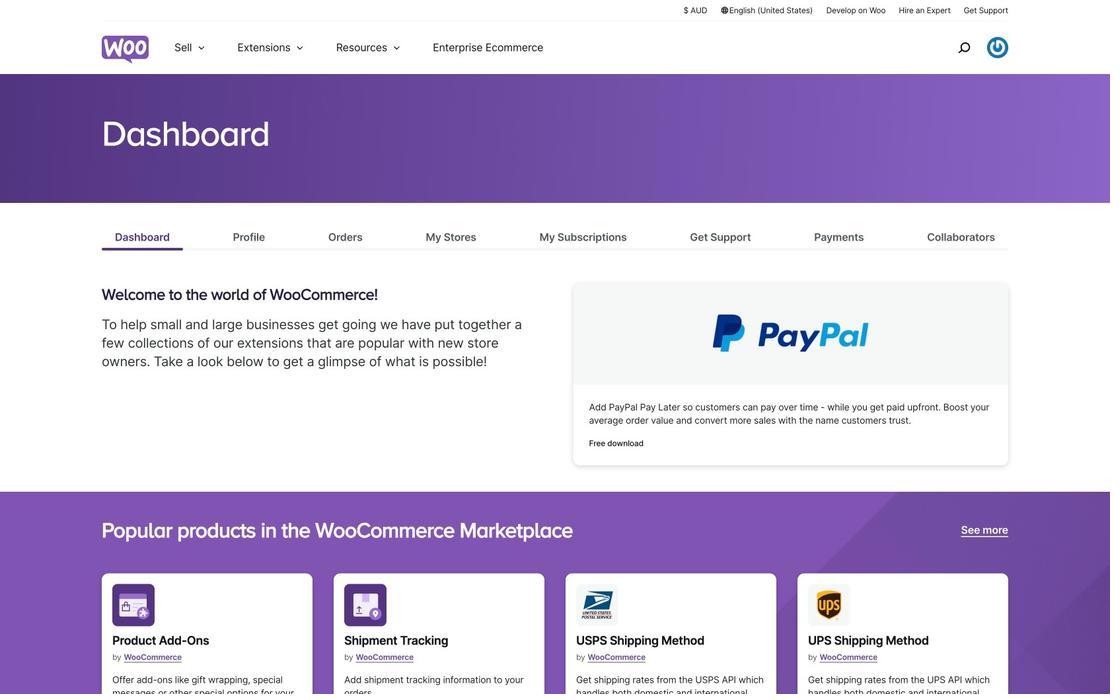 Task type: describe. For each thing, give the bounding box(es) containing it.
search image
[[954, 37, 975, 58]]



Task type: vqa. For each thing, say whether or not it's contained in the screenshot.
Open account menu 'icon'
yes



Task type: locate. For each thing, give the bounding box(es) containing it.
open account menu image
[[988, 37, 1009, 58]]

service navigation menu element
[[930, 26, 1009, 69]]



